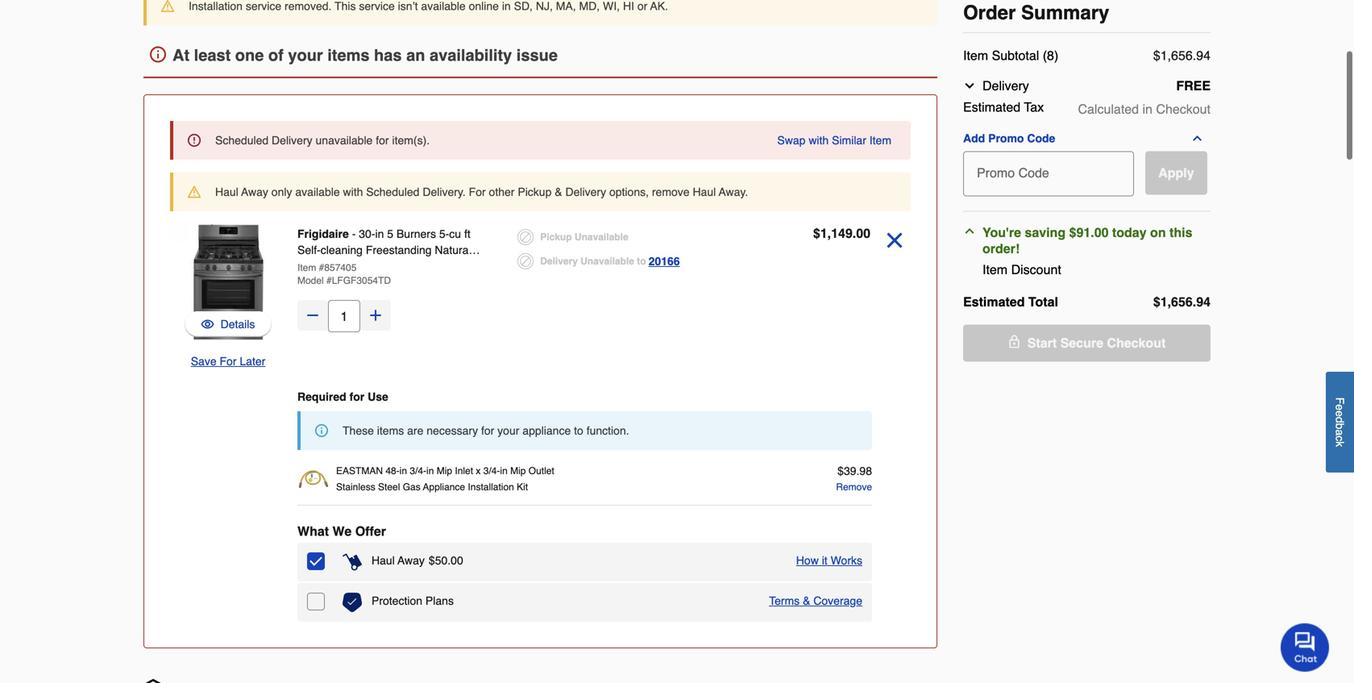 Task type: describe. For each thing, give the bounding box(es) containing it.
-
[[352, 227, 356, 240]]

save
[[191, 355, 217, 368]]

$91.00
[[1070, 225, 1109, 240]]

self-
[[298, 244, 321, 256]]

1 mip from the left
[[437, 465, 452, 477]]

burners
[[397, 227, 436, 240]]

details
[[221, 318, 255, 331]]

(8)
[[1043, 48, 1059, 63]]

terms
[[769, 594, 800, 607]]

works
[[831, 554, 863, 567]]

1 vertical spatial .00
[[448, 554, 464, 567]]

94 for estimated total
[[1197, 294, 1211, 309]]

only
[[272, 185, 292, 198]]

order!
[[983, 241, 1020, 256]]

0 vertical spatial pickup
[[518, 185, 552, 198]]

start secure checkout button
[[964, 325, 1211, 362]]

b
[[1334, 423, 1347, 430]]

this
[[1170, 225, 1193, 240]]

unavailable
[[316, 134, 373, 147]]

plans
[[426, 594, 454, 607]]

in up "steel"
[[400, 465, 407, 477]]

freestanding
[[366, 244, 432, 256]]

2 horizontal spatial haul
[[693, 185, 716, 198]]

delivery left options,
[[566, 185, 607, 198]]

0 horizontal spatial with
[[343, 185, 363, 198]]

stainless inside eastman 48-in 3/4-in mip inlet x 3/4-in mip outlet stainless steel gas appliance installation kit
[[336, 481, 376, 493]]

haul away only available with scheduled delivery. for other pickup & delivery options, remove haul away.
[[215, 185, 749, 198]]

swap
[[778, 134, 806, 147]]

1 horizontal spatial .00
[[853, 226, 871, 241]]

model
[[298, 275, 324, 286]]

warning image
[[161, 0, 174, 13]]

chat invite button image
[[1281, 623, 1331, 672]]

tax
[[1025, 100, 1045, 115]]

. for item subtotal (8)
[[1193, 48, 1197, 63]]

what
[[298, 524, 329, 539]]

1 vertical spatial for
[[350, 390, 365, 403]]

away for only
[[241, 185, 268, 198]]

with inside button
[[809, 134, 829, 147]]

how it works
[[797, 554, 863, 567]]

0 vertical spatial &
[[555, 185, 563, 198]]

in up appliance
[[427, 465, 434, 477]]

48-in 3/4-in mip inlet x 3/4-in mip outlet stainless steel gas appliance installation kit image
[[298, 463, 330, 495]]

remove
[[652, 185, 690, 198]]

block image
[[518, 229, 534, 245]]

appliance
[[423, 481, 465, 493]]

1 horizontal spatial for
[[469, 185, 486, 198]]

order summary
[[964, 2, 1110, 24]]

saving
[[1025, 225, 1066, 240]]

50
[[435, 554, 448, 567]]

minus image
[[305, 307, 321, 323]]

protection plans
[[372, 594, 454, 607]]

pickup image
[[144, 679, 163, 683]]

haul for haul away only available with scheduled delivery. for other pickup & delivery options, remove haul away.
[[215, 185, 239, 198]]

info image
[[150, 46, 166, 63]]

delivery unavailable to 20166
[[541, 255, 680, 268]]

1 horizontal spatial items
[[377, 424, 404, 437]]

unavailable for delivery unavailable to 20166
[[581, 256, 635, 267]]

20166 button
[[649, 252, 680, 271]]

checkout for start secure checkout
[[1108, 335, 1166, 350]]

add promo code
[[964, 132, 1056, 145]]

f e e d b a c k
[[1334, 398, 1347, 447]]

#857405
[[319, 262, 357, 273]]

availability
[[430, 46, 512, 64]]

48-
[[386, 465, 400, 477]]

offer
[[355, 524, 386, 539]]

0 horizontal spatial scheduled
[[215, 134, 269, 147]]

inlet
[[455, 465, 473, 477]]

20166 option group
[[518, 226, 742, 274]]

f e e d b a c k button
[[1327, 372, 1355, 473]]

item discount
[[983, 262, 1062, 277]]

how it works button
[[797, 552, 863, 569]]

are
[[407, 424, 424, 437]]

(black
[[358, 260, 389, 273]]

terms & coverage
[[769, 594, 863, 607]]

a
[[1334, 430, 1347, 436]]

in inside the 30-in 5 burners 5-cu ft self-cleaning freestanding natural gas range (black stainless steel)
[[375, 227, 384, 240]]

#lfgf3054td
[[327, 275, 391, 286]]

& inside button
[[803, 594, 811, 607]]

item inside button
[[870, 134, 892, 147]]

haul away filled image
[[343, 552, 362, 572]]

add promo code link
[[964, 132, 1211, 145]]

2 e from the top
[[1334, 411, 1347, 417]]

add
[[964, 132, 986, 145]]

scheduled delivery unavailable for item(s).
[[215, 134, 430, 147]]

1 horizontal spatial your
[[498, 424, 520, 437]]

estimated tax
[[964, 100, 1045, 115]]

what we offer
[[298, 524, 386, 539]]

. for estimated total
[[1193, 294, 1197, 309]]

of
[[268, 46, 284, 64]]

away.
[[719, 185, 749, 198]]

item for item discount
[[983, 262, 1008, 277]]

$39.98 remove
[[837, 465, 873, 493]]

how
[[797, 554, 819, 567]]

on
[[1151, 225, 1167, 240]]

block image
[[518, 253, 534, 269]]

chevron up image
[[964, 225, 977, 238]]

delivery inside delivery unavailable to 20166
[[541, 256, 578, 267]]

appliance
[[523, 424, 571, 437]]

5-
[[439, 227, 449, 240]]

you're
[[983, 225, 1022, 240]]

code
[[1028, 132, 1056, 145]]

haul away $ 50 .00
[[372, 554, 464, 567]]

other
[[489, 185, 515, 198]]

2 horizontal spatial for
[[481, 424, 495, 437]]

gas inside eastman 48-in 3/4-in mip inlet x 3/4-in mip outlet stainless steel gas appliance installation kit
[[403, 481, 421, 493]]

plus image
[[368, 307, 384, 323]]

today
[[1113, 225, 1147, 240]]

similar
[[832, 134, 867, 147]]

issue
[[517, 46, 558, 64]]

94 for item subtotal (8)
[[1197, 48, 1211, 63]]

swap with similar item
[[778, 134, 892, 147]]

total
[[1029, 294, 1059, 309]]

away for $
[[398, 554, 425, 567]]

2 mip from the left
[[511, 465, 526, 477]]

secure image
[[1009, 335, 1022, 348]]

at least one of your items has an availability issue
[[173, 46, 558, 64]]

warning image
[[188, 185, 201, 198]]

cu
[[449, 227, 461, 240]]

steel
[[378, 481, 400, 493]]

required for use
[[298, 390, 389, 403]]



Task type: locate. For each thing, give the bounding box(es) containing it.
$ down on
[[1154, 294, 1161, 309]]

1 . from the top
[[1193, 48, 1197, 63]]

subtotal
[[992, 48, 1040, 63]]

remove
[[837, 481, 873, 493]]

item down order!
[[983, 262, 1008, 277]]

remove item image
[[881, 226, 910, 255]]

1,656 up free
[[1161, 48, 1193, 63]]

c
[[1334, 436, 1347, 441]]

0 horizontal spatial for
[[350, 390, 365, 403]]

in right calculated
[[1143, 102, 1153, 117]]

info image
[[315, 424, 328, 437]]

checkout down free
[[1157, 102, 1211, 117]]

1,656 for item subtotal (8)
[[1161, 48, 1193, 63]]

one
[[235, 46, 264, 64]]

1 vertical spatial gas
[[403, 481, 421, 493]]

2 3/4- from the left
[[484, 465, 500, 477]]

scheduled up "5"
[[366, 185, 420, 198]]

& right terms
[[803, 594, 811, 607]]

Stepper number input field with increment and decrement buttons number field
[[328, 300, 360, 332]]

1 vertical spatial away
[[398, 554, 425, 567]]

2 $ 1,656 . 94 from the top
[[1154, 294, 1211, 309]]

item(s).
[[392, 134, 430, 147]]

for inside button
[[220, 355, 237, 368]]

0 vertical spatial to
[[637, 256, 646, 267]]

1 horizontal spatial gas
[[403, 481, 421, 493]]

e
[[1334, 404, 1347, 411], [1334, 411, 1347, 417]]

haul left away.
[[693, 185, 716, 198]]

k
[[1334, 441, 1347, 447]]

1 horizontal spatial with
[[809, 134, 829, 147]]

0 horizontal spatial to
[[574, 424, 584, 437]]

haul right warning image
[[215, 185, 239, 198]]

$ 1,656 . 94 for estimated total
[[1154, 294, 1211, 309]]

gas right "steel"
[[403, 481, 421, 493]]

haul right haul away filled image at the bottom of the page
[[372, 554, 395, 567]]

your left the appliance
[[498, 424, 520, 437]]

stainless down freestanding
[[392, 260, 438, 273]]

chevron down image
[[964, 79, 977, 92]]

details button
[[185, 311, 272, 337], [201, 316, 255, 332]]

unavailable down pickup unavailable
[[581, 256, 635, 267]]

0 horizontal spatial stainless
[[336, 481, 376, 493]]

order
[[964, 2, 1016, 24]]

0 horizontal spatial for
[[220, 355, 237, 368]]

0 horizontal spatial 3/4-
[[410, 465, 427, 477]]

start secure checkout
[[1028, 335, 1166, 350]]

with right swap
[[809, 134, 829, 147]]

1 vertical spatial your
[[498, 424, 520, 437]]

1 vertical spatial for
[[220, 355, 237, 368]]

0 vertical spatial unavailable
[[575, 231, 629, 243]]

to inside delivery unavailable to 20166
[[637, 256, 646, 267]]

d
[[1334, 417, 1347, 423]]

1 vertical spatial 1,656
[[1161, 294, 1193, 309]]

1 horizontal spatial &
[[803, 594, 811, 607]]

these
[[343, 424, 374, 437]]

later
[[240, 355, 266, 368]]

mip up appliance
[[437, 465, 452, 477]]

item right similar
[[870, 134, 892, 147]]

items left has
[[328, 46, 370, 64]]

1 $ 1,656 . 94 from the top
[[1154, 48, 1211, 63]]

0 vertical spatial estimated
[[964, 100, 1021, 115]]

2 vertical spatial for
[[481, 424, 495, 437]]

in up installation
[[500, 465, 508, 477]]

0 horizontal spatial &
[[555, 185, 563, 198]]

outlet
[[529, 465, 555, 477]]

1 vertical spatial to
[[574, 424, 584, 437]]

$ left remove item icon
[[814, 226, 821, 241]]

eastman
[[336, 465, 383, 477]]

items left are
[[377, 424, 404, 437]]

checkout inside button
[[1108, 335, 1166, 350]]

chevron up image
[[1191, 132, 1204, 145]]

delivery right block icon
[[541, 256, 578, 267]]

0 vertical spatial .
[[1193, 48, 1197, 63]]

0 vertical spatial with
[[809, 134, 829, 147]]

estimated for estimated total
[[964, 294, 1025, 309]]

these items are necessary for your appliance to function.
[[343, 424, 630, 437]]

0 vertical spatial for
[[376, 134, 389, 147]]

mip
[[437, 465, 452, 477], [511, 465, 526, 477]]

1 horizontal spatial 3/4-
[[484, 465, 500, 477]]

cleaning
[[321, 244, 363, 256]]

1 94 from the top
[[1197, 48, 1211, 63]]

1 horizontal spatial haul
[[372, 554, 395, 567]]

0 vertical spatial scheduled
[[215, 134, 269, 147]]

estimated down item discount
[[964, 294, 1025, 309]]

for left use
[[350, 390, 365, 403]]

1 vertical spatial checkout
[[1108, 335, 1166, 350]]

item up model
[[298, 262, 316, 273]]

for right necessary
[[481, 424, 495, 437]]

ft
[[464, 227, 471, 240]]

0 vertical spatial 1,656
[[1161, 48, 1193, 63]]

for
[[469, 185, 486, 198], [220, 355, 237, 368]]

0 vertical spatial gas
[[298, 260, 318, 273]]

unavailable inside delivery unavailable to 20166
[[581, 256, 635, 267]]

required
[[298, 390, 347, 403]]

1 vertical spatial &
[[803, 594, 811, 607]]

your right the of
[[288, 46, 323, 64]]

$ 1,656 . 94 up free
[[1154, 48, 1211, 63]]

save for later
[[191, 355, 266, 368]]

gas inside the 30-in 5 burners 5-cu ft self-cleaning freestanding natural gas range (black stainless steel)
[[298, 260, 318, 273]]

2 94 from the top
[[1197, 294, 1211, 309]]

30-in 5 burners 5-cu ft self-cleaning freestanding natural gas range (black stainless steel)
[[298, 227, 471, 273]]

1 3/4- from the left
[[410, 465, 427, 477]]

summary
[[1022, 2, 1110, 24]]

0 vertical spatial .00
[[853, 226, 871, 241]]

error image
[[188, 134, 201, 147]]

item #857405 model #lfgf3054td
[[298, 262, 391, 286]]

f
[[1334, 398, 1347, 404]]

an
[[407, 46, 425, 64]]

1 horizontal spatial scheduled
[[366, 185, 420, 198]]

1,656 for estimated total
[[1161, 294, 1193, 309]]

for left the item(s). at the left of page
[[376, 134, 389, 147]]

.
[[1193, 48, 1197, 63], [1193, 294, 1197, 309]]

1 vertical spatial stainless
[[336, 481, 376, 493]]

1 horizontal spatial stainless
[[392, 260, 438, 273]]

estimated down chevron down icon
[[964, 100, 1021, 115]]

30-in 5 burners 5-cu ft self-cleaning freestanding natural gas range (black stainless steel) image
[[170, 224, 286, 340]]

scheduled
[[215, 134, 269, 147], [366, 185, 420, 198]]

pickup inside 20166 option group
[[541, 231, 572, 243]]

& up pickup unavailable
[[555, 185, 563, 198]]

None text field
[[970, 151, 1127, 187]]

1 e from the top
[[1334, 404, 1347, 411]]

to
[[637, 256, 646, 267], [574, 424, 584, 437]]

for right save on the bottom of page
[[220, 355, 237, 368]]

1 1,656 from the top
[[1161, 48, 1193, 63]]

1 horizontal spatial to
[[637, 256, 646, 267]]

.00 up plans
[[448, 554, 464, 567]]

we
[[333, 524, 352, 539]]

1 vertical spatial scheduled
[[366, 185, 420, 198]]

delivery.
[[423, 185, 466, 198]]

1 vertical spatial estimated
[[964, 294, 1025, 309]]

0 horizontal spatial away
[[241, 185, 268, 198]]

gas up model
[[298, 260, 318, 273]]

e up b
[[1334, 411, 1347, 417]]

1 vertical spatial $ 1,656 . 94
[[1154, 294, 1211, 309]]

1 horizontal spatial mip
[[511, 465, 526, 477]]

0 horizontal spatial .00
[[448, 554, 464, 567]]

stainless inside the 30-in 5 burners 5-cu ft self-cleaning freestanding natural gas range (black stainless steel)
[[392, 260, 438, 273]]

away left 50
[[398, 554, 425, 567]]

gas
[[298, 260, 318, 273], [403, 481, 421, 493]]

1 estimated from the top
[[964, 100, 1021, 115]]

steel)
[[441, 260, 471, 273]]

kit
[[517, 481, 528, 493]]

x
[[476, 465, 481, 477]]

calculated
[[1079, 102, 1140, 117]]

you're saving  $91.00  today on this order!
[[983, 225, 1193, 256]]

mip up "kit"
[[511, 465, 526, 477]]

to left function.
[[574, 424, 584, 437]]

0 horizontal spatial your
[[288, 46, 323, 64]]

0 vertical spatial $ 1,656 . 94
[[1154, 48, 1211, 63]]

1 vertical spatial .
[[1193, 294, 1197, 309]]

e up d
[[1334, 404, 1347, 411]]

for left other
[[469, 185, 486, 198]]

installation
[[468, 481, 514, 493]]

stainless down eastman
[[336, 481, 376, 493]]

$ 1,656 . 94 down this at top
[[1154, 294, 1211, 309]]

discount
[[1012, 262, 1062, 277]]

item for item #857405 model #lfgf3054td
[[298, 262, 316, 273]]

1,656 down this at top
[[1161, 294, 1193, 309]]

unavailable up delivery unavailable to 20166
[[575, 231, 629, 243]]

1 vertical spatial unavailable
[[581, 256, 635, 267]]

0 horizontal spatial haul
[[215, 185, 239, 198]]

0 vertical spatial checkout
[[1157, 102, 1211, 117]]

stainless
[[392, 260, 438, 273], [336, 481, 376, 493]]

1 vertical spatial items
[[377, 424, 404, 437]]

2 . from the top
[[1193, 294, 1197, 309]]

has
[[374, 46, 402, 64]]

3/4- right 48-
[[410, 465, 427, 477]]

with right available
[[343, 185, 363, 198]]

coverage
[[814, 594, 863, 607]]

1,656
[[1161, 48, 1193, 63], [1161, 294, 1193, 309]]

3/4- right x
[[484, 465, 500, 477]]

scheduled right error icon at top left
[[215, 134, 269, 147]]

it
[[822, 554, 828, 567]]

$ 1,656 . 94 for item subtotal (8)
[[1154, 48, 1211, 63]]

0 horizontal spatial items
[[328, 46, 370, 64]]

0 horizontal spatial mip
[[437, 465, 452, 477]]

start
[[1028, 335, 1057, 350]]

$ up plans
[[429, 554, 435, 567]]

$ 1,656 . 94
[[1154, 48, 1211, 63], [1154, 294, 1211, 309]]

unavailable for pickup unavailable
[[575, 231, 629, 243]]

eastman 48-in 3/4-in mip inlet x 3/4-in mip outlet stainless steel gas appliance installation kit
[[336, 465, 555, 493]]

natural
[[435, 244, 471, 256]]

5
[[387, 227, 394, 240]]

quickview image
[[201, 316, 214, 332]]

0 vertical spatial items
[[328, 46, 370, 64]]

to left 20166
[[637, 256, 646, 267]]

30-
[[359, 227, 375, 240]]

$
[[1154, 48, 1161, 63], [814, 226, 821, 241], [1154, 294, 1161, 309], [429, 554, 435, 567]]

1 horizontal spatial for
[[376, 134, 389, 147]]

0 vertical spatial away
[[241, 185, 268, 198]]

delivery up estimated tax
[[983, 78, 1030, 93]]

2 estimated from the top
[[964, 294, 1025, 309]]

item for item subtotal (8)
[[964, 48, 989, 63]]

pickup unavailable
[[541, 231, 629, 243]]

0 vertical spatial stainless
[[392, 260, 438, 273]]

$39.98
[[838, 465, 873, 477]]

estimated for estimated tax
[[964, 100, 1021, 115]]

$ 1,149 .00
[[814, 226, 871, 241]]

haul for haul away $ 50 .00
[[372, 554, 395, 567]]

away left only in the top left of the page
[[241, 185, 268, 198]]

1 vertical spatial with
[[343, 185, 363, 198]]

use
[[368, 390, 389, 403]]

94
[[1197, 48, 1211, 63], [1197, 294, 1211, 309]]

promo
[[989, 132, 1025, 145]]

checkout right secure
[[1108, 335, 1166, 350]]

protection
[[372, 594, 423, 607]]

$ up calculated in checkout
[[1154, 48, 1161, 63]]

pickup right block image on the top left
[[541, 231, 572, 243]]

2 1,656 from the top
[[1161, 294, 1193, 309]]

1 vertical spatial 94
[[1197, 294, 1211, 309]]

1 horizontal spatial away
[[398, 554, 425, 567]]

0 vertical spatial for
[[469, 185, 486, 198]]

frigidaire -
[[298, 227, 359, 240]]

in left "5"
[[375, 227, 384, 240]]

checkout for calculated in checkout
[[1157, 102, 1211, 117]]

0 vertical spatial your
[[288, 46, 323, 64]]

protection plan filled image
[[343, 593, 362, 612]]

0 vertical spatial 94
[[1197, 48, 1211, 63]]

0 horizontal spatial gas
[[298, 260, 318, 273]]

delivery
[[983, 78, 1030, 93], [272, 134, 313, 147], [566, 185, 607, 198], [541, 256, 578, 267]]

least
[[194, 46, 231, 64]]

necessary
[[427, 424, 478, 437]]

delivery left unavailable
[[272, 134, 313, 147]]

calculated in checkout
[[1079, 102, 1211, 117]]

1 vertical spatial pickup
[[541, 231, 572, 243]]

.00
[[853, 226, 871, 241], [448, 554, 464, 567]]

item up chevron down icon
[[964, 48, 989, 63]]

item inside item #857405 model #lfgf3054td
[[298, 262, 316, 273]]

pickup right other
[[518, 185, 552, 198]]

free
[[1177, 78, 1211, 93]]

.00 left remove item icon
[[853, 226, 871, 241]]

secure
[[1061, 335, 1104, 350]]



Task type: vqa. For each thing, say whether or not it's contained in the screenshot.
issue
yes



